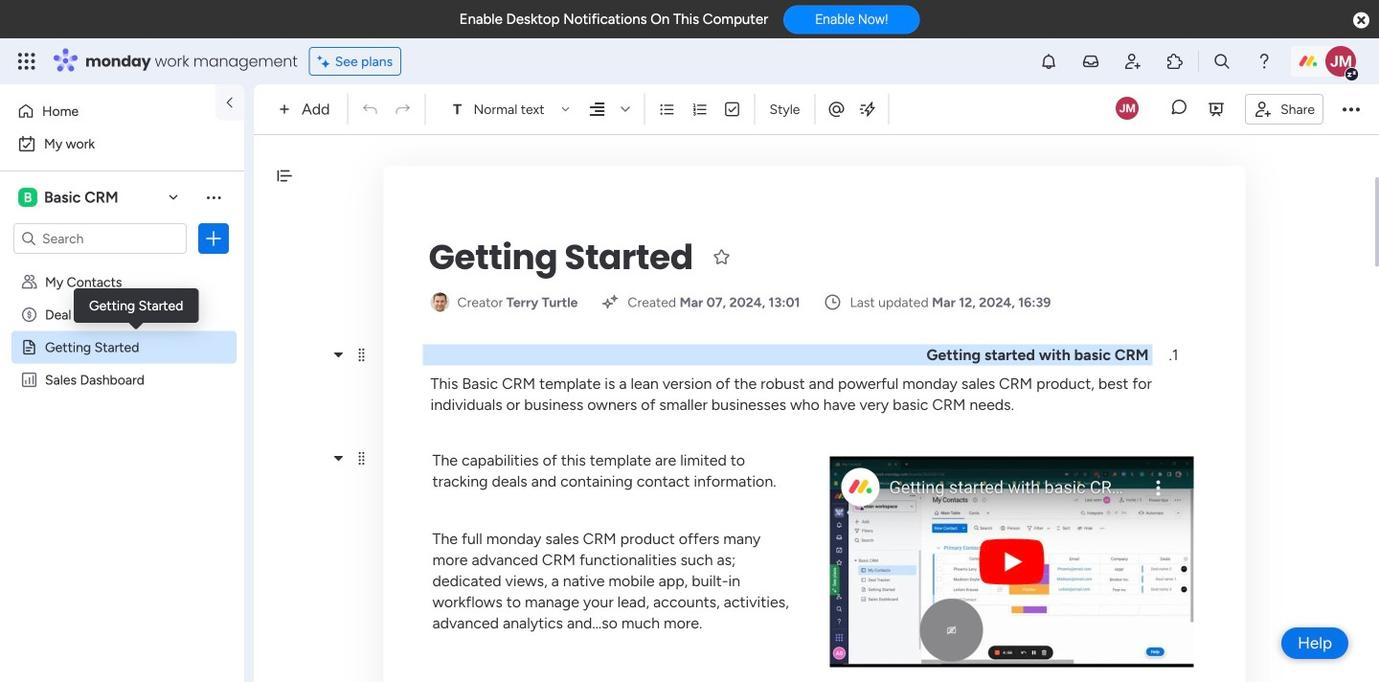 Task type: vqa. For each thing, say whether or not it's contained in the screenshot.
monday marketplace icon
yes



Task type: locate. For each thing, give the bounding box(es) containing it.
numbered list image
[[691, 101, 709, 118]]

bulleted list image
[[659, 101, 676, 118]]

notifications image
[[1040, 52, 1059, 71]]

add to favorites image
[[713, 247, 732, 266]]

checklist image
[[724, 101, 741, 118]]

monday marketplace image
[[1166, 52, 1185, 71]]

list box
[[0, 262, 244, 655]]

option
[[11, 96, 204, 126], [11, 128, 233, 159], [0, 265, 244, 269]]

None field
[[424, 232, 698, 282]]

public board image
[[20, 338, 38, 356]]

2 vertical spatial option
[[0, 265, 244, 269]]

board activity image
[[1116, 97, 1139, 120]]

see plans image
[[318, 51, 335, 72]]



Task type: describe. For each thing, give the bounding box(es) containing it.
dynamic values image
[[858, 100, 877, 119]]

update feed image
[[1082, 52, 1101, 71]]

0 vertical spatial option
[[11, 96, 204, 126]]

select product image
[[17, 52, 36, 71]]

invite members image
[[1124, 52, 1143, 71]]

options image
[[204, 229, 223, 248]]

workspace selection element
[[18, 186, 121, 209]]

dapulse close image
[[1354, 11, 1370, 31]]

search everything image
[[1213, 52, 1232, 71]]

Search in workspace field
[[40, 228, 160, 250]]

1 vertical spatial option
[[11, 128, 233, 159]]

workspace image
[[18, 187, 37, 208]]

v2 ellipsis image
[[1344, 97, 1361, 122]]

mention image
[[827, 99, 847, 119]]

workspace options image
[[204, 188, 223, 207]]

public dashboard image
[[20, 371, 38, 389]]

help image
[[1255, 52, 1275, 71]]

jeremy miller image
[[1326, 46, 1357, 77]]



